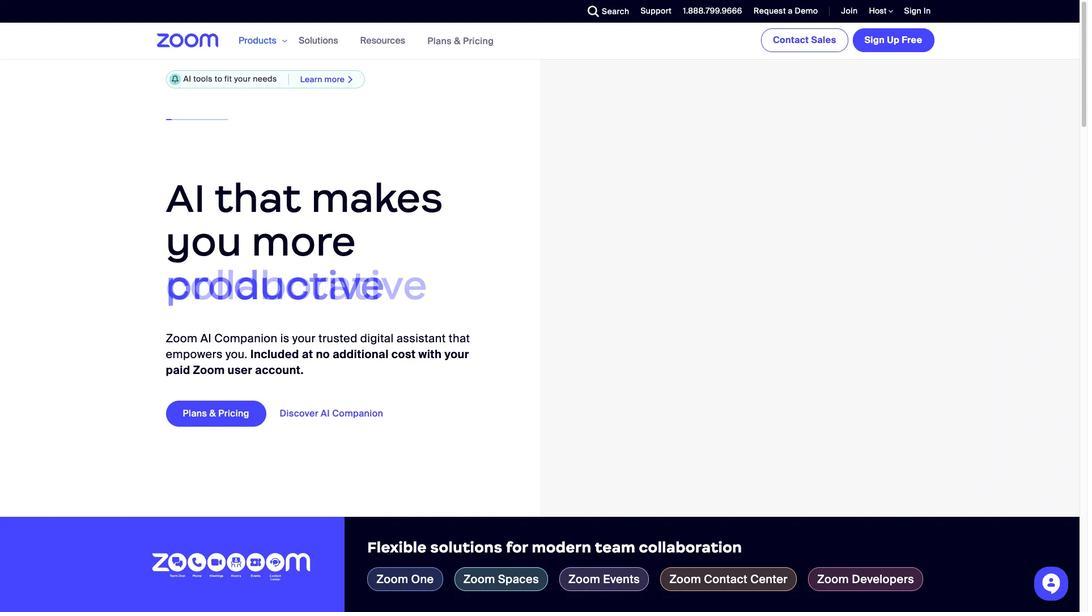Task type: vqa. For each thing, say whether or not it's contained in the screenshot.
join link
yes



Task type: locate. For each thing, give the bounding box(es) containing it.
contact
[[773, 34, 809, 46], [704, 572, 747, 586]]

to
[[215, 74, 222, 84]]

0 vertical spatial sign
[[904, 6, 921, 16]]

zoom down "collaboration"
[[669, 572, 701, 586]]

zoom left one
[[376, 572, 408, 586]]

contact left "center" at the right of the page
[[704, 572, 747, 586]]

sign left in
[[904, 6, 921, 16]]

1 horizontal spatial sign
[[904, 6, 921, 16]]

trusted
[[318, 331, 357, 345]]

your up at
[[292, 331, 316, 345]]

companion
[[214, 331, 277, 345], [332, 407, 383, 419]]

spaces
[[498, 572, 539, 586]]

more inside ai that makes you more
[[252, 217, 356, 266]]

1 vertical spatial your
[[292, 331, 316, 345]]

1 vertical spatial companion
[[332, 407, 383, 419]]

zoom spaces tab
[[454, 567, 548, 591]]

0 horizontal spatial contact
[[704, 572, 747, 586]]

host
[[869, 6, 888, 16]]

pricing
[[463, 35, 494, 47], [218, 407, 249, 419]]

sign left up
[[864, 34, 885, 46]]

0 horizontal spatial your
[[234, 74, 251, 84]]

zoom left events
[[568, 572, 600, 586]]

1 vertical spatial sign
[[864, 34, 885, 46]]

that
[[215, 174, 301, 223], [449, 331, 470, 345]]

zoom contact center tab
[[660, 567, 797, 591]]

request a demo
[[754, 6, 818, 16]]

product information navigation
[[230, 23, 502, 60]]

zoom inside zoom ai companion is your trusted digital assistant that empowers you.
[[166, 331, 197, 345]]

0 horizontal spatial &
[[209, 407, 216, 419]]

your right with
[[444, 347, 469, 361]]

zoom unified communication platform image
[[152, 553, 311, 583]]

&
[[454, 35, 461, 47], [209, 407, 216, 419]]

zoom for zoom one
[[376, 572, 408, 586]]

contact inside tab
[[704, 572, 747, 586]]

zoom inside included at no additional cost with your paid zoom user account.
[[193, 362, 225, 377]]

a
[[788, 6, 793, 16]]

join
[[841, 6, 858, 16]]

& inside product information navigation
[[454, 35, 461, 47]]

zoom
[[166, 331, 197, 345], [193, 362, 225, 377], [376, 572, 408, 586], [463, 572, 495, 586], [568, 572, 600, 586], [669, 572, 701, 586], [817, 572, 849, 586]]

that inside ai that makes you more
[[215, 174, 301, 223]]

zoom for zoom contact center
[[669, 572, 701, 586]]

zoom down solutions
[[463, 572, 495, 586]]

0 vertical spatial more
[[324, 74, 345, 84]]

1 vertical spatial contact
[[704, 572, 747, 586]]

1 vertical spatial &
[[209, 407, 216, 419]]

0 horizontal spatial companion
[[214, 331, 277, 345]]

1.888.799.9666
[[683, 6, 742, 16]]

support link
[[632, 0, 674, 23], [641, 6, 672, 16]]

no
[[316, 347, 330, 361]]

zoom up empowers
[[166, 331, 197, 345]]

zoom spaces
[[463, 572, 539, 586]]

join link left host
[[833, 0, 861, 23]]

host button
[[869, 6, 893, 16]]

main content containing ai that makes you more
[[0, 23, 1080, 612]]

1 horizontal spatial &
[[454, 35, 461, 47]]

solutions
[[299, 35, 338, 46]]

plans & pricing
[[427, 35, 494, 47], [183, 407, 249, 419]]

1 vertical spatial that
[[449, 331, 470, 345]]

zoom inside tab
[[817, 572, 849, 586]]

1 vertical spatial plans
[[183, 407, 207, 419]]

1 horizontal spatial contact
[[773, 34, 809, 46]]

more
[[324, 74, 345, 84], [252, 217, 356, 266]]

1 horizontal spatial your
[[292, 331, 316, 345]]

0 vertical spatial &
[[454, 35, 461, 47]]

0 horizontal spatial pricing
[[218, 407, 249, 419]]

0 vertical spatial plans & pricing
[[427, 35, 494, 47]]

plans & pricing inside product information navigation
[[427, 35, 494, 47]]

zoom developers tab
[[808, 567, 923, 591]]

plans down 'paid'
[[183, 407, 207, 419]]

banner
[[143, 23, 936, 60]]

companion inside zoom ai companion is your trusted digital assistant that empowers you.
[[214, 331, 277, 345]]

1.888.799.9666 button
[[674, 0, 745, 23], [683, 6, 742, 16]]

1 horizontal spatial pricing
[[463, 35, 494, 47]]

2 horizontal spatial your
[[444, 347, 469, 361]]

modern
[[532, 538, 591, 556]]

zoom left developers
[[817, 572, 849, 586]]

team
[[595, 538, 635, 556]]

1 vertical spatial pricing
[[218, 407, 249, 419]]

one
[[411, 572, 434, 586]]

0 vertical spatial companion
[[214, 331, 277, 345]]

0 horizontal spatial that
[[215, 174, 301, 223]]

join link
[[833, 0, 861, 23], [841, 6, 858, 16]]

sign for sign in
[[904, 6, 921, 16]]

1 vertical spatial more
[[252, 217, 356, 266]]

included
[[250, 347, 299, 361]]

zoom down empowers
[[193, 362, 225, 377]]

up
[[887, 34, 899, 46]]

0 vertical spatial contact
[[773, 34, 809, 46]]

your inside included at no additional cost with your paid zoom user account.
[[444, 347, 469, 361]]

flexible solutions for modern team collaboration tab list
[[367, 567, 1057, 591]]

flexible solutions for modern team collaboration
[[367, 538, 742, 556]]

empowers
[[166, 347, 223, 361]]

plans
[[427, 35, 452, 47], [183, 407, 207, 419]]

plans & pricing link
[[427, 35, 494, 47], [427, 35, 494, 47], [166, 400, 266, 427]]

request a demo link
[[745, 0, 821, 23], [754, 6, 818, 16]]

your inside zoom ai companion is your trusted digital assistant that empowers you.
[[292, 331, 316, 345]]

0 vertical spatial pricing
[[463, 35, 494, 47]]

0 horizontal spatial plans & pricing
[[183, 407, 249, 419]]

center
[[750, 572, 788, 586]]

2 vertical spatial your
[[444, 347, 469, 361]]

1 horizontal spatial plans & pricing
[[427, 35, 494, 47]]

1 horizontal spatial plans
[[427, 35, 452, 47]]

needs
[[253, 74, 277, 84]]

0 horizontal spatial sign
[[864, 34, 885, 46]]

1 vertical spatial plans & pricing
[[183, 407, 249, 419]]

included at no additional cost with your paid zoom user account.
[[166, 347, 469, 377]]

0 vertical spatial that
[[215, 174, 301, 223]]

discover ai companion
[[280, 407, 383, 419]]

zoom developers
[[817, 572, 914, 586]]

companion inside 'link'
[[332, 407, 383, 419]]

zoom inside tab
[[568, 572, 600, 586]]

1 horizontal spatial companion
[[332, 407, 383, 419]]

companion for zoom
[[214, 331, 277, 345]]

sign up free button
[[853, 28, 934, 52]]

pricing inside product information navigation
[[463, 35, 494, 47]]

contact down a
[[773, 34, 809, 46]]

1 horizontal spatial that
[[449, 331, 470, 345]]

sign in link
[[896, 0, 936, 23], [904, 6, 931, 16]]

main content
[[0, 23, 1080, 612]]

zoom contact center
[[669, 572, 788, 586]]

sign
[[904, 6, 921, 16], [864, 34, 885, 46]]

ai that makes you more
[[166, 174, 443, 266]]

is
[[280, 331, 289, 345]]

0 vertical spatial your
[[234, 74, 251, 84]]

events
[[603, 572, 640, 586]]

plans right resources dropdown button
[[427, 35, 452, 47]]

0 vertical spatial plans
[[427, 35, 452, 47]]

paid
[[166, 362, 190, 377]]

sign for sign up free
[[864, 34, 885, 46]]

that inside zoom ai companion is your trusted digital assistant that empowers you.
[[449, 331, 470, 345]]

your
[[234, 74, 251, 84], [292, 331, 316, 345], [444, 347, 469, 361]]

ai
[[183, 74, 191, 84], [166, 174, 206, 223], [200, 331, 211, 345], [321, 407, 330, 419]]

your right fit
[[234, 74, 251, 84]]

sign inside button
[[864, 34, 885, 46]]



Task type: describe. For each thing, give the bounding box(es) containing it.
additional
[[333, 347, 389, 361]]

flexible
[[367, 538, 427, 556]]

zoom events tab
[[559, 567, 649, 591]]

digital
[[360, 331, 394, 345]]

you.
[[226, 347, 248, 361]]

sign up free
[[864, 34, 922, 46]]

contact sales
[[773, 34, 836, 46]]

zoom for zoom spaces
[[463, 572, 495, 586]]

ai inside 'link'
[[321, 407, 330, 419]]

meetings navigation
[[759, 23, 936, 54]]

companion for discover
[[332, 407, 383, 419]]

solutions button
[[299, 23, 343, 59]]

user
[[228, 362, 252, 377]]

zoom for zoom developers
[[817, 572, 849, 586]]

plans & pricing link inside main content
[[166, 400, 266, 427]]

zoom logo image
[[157, 33, 219, 48]]

products
[[239, 35, 276, 46]]

makes
[[311, 174, 443, 223]]

with
[[419, 347, 442, 361]]

support
[[641, 6, 672, 16]]

discover
[[280, 407, 318, 419]]

zoom for zoom ai companion is your trusted digital assistant that empowers you.
[[166, 331, 197, 345]]

solutions
[[430, 538, 502, 556]]

request
[[754, 6, 786, 16]]

sales
[[811, 34, 836, 46]]

you
[[166, 217, 242, 266]]

plans inside product information navigation
[[427, 35, 452, 47]]

at
[[302, 347, 313, 361]]

ai inside zoom ai companion is your trusted digital assistant that empowers you.
[[200, 331, 211, 345]]

ai tools to fit your needs
[[183, 74, 277, 84]]

join link up meetings navigation
[[841, 6, 858, 16]]

cost
[[391, 347, 416, 361]]

search
[[602, 6, 629, 16]]

tools
[[193, 74, 213, 84]]

free
[[902, 34, 922, 46]]

fit
[[224, 74, 232, 84]]

demo
[[795, 6, 818, 16]]

zoom for zoom events
[[568, 572, 600, 586]]

for
[[506, 538, 528, 556]]

collaborative
[[166, 261, 427, 310]]

banner containing contact sales
[[143, 23, 936, 60]]

your for fit
[[234, 74, 251, 84]]

learn more
[[300, 74, 345, 84]]

contact sales link
[[761, 28, 848, 52]]

contact inside meetings navigation
[[773, 34, 809, 46]]

assistant
[[397, 331, 446, 345]]

0 horizontal spatial plans
[[183, 407, 207, 419]]

zoom one tab
[[367, 567, 443, 591]]

in
[[924, 6, 931, 16]]

your for is
[[292, 331, 316, 345]]

resources
[[360, 35, 405, 46]]

learn
[[300, 74, 322, 84]]

resources button
[[360, 23, 410, 59]]

developers
[[852, 572, 914, 586]]

account.
[[255, 362, 304, 377]]

ai inside ai that makes you more
[[166, 174, 206, 223]]

search button
[[579, 0, 632, 23]]

zoom ai companion is your trusted digital assistant that empowers you.
[[166, 331, 470, 361]]

sign in
[[904, 6, 931, 16]]

products button
[[239, 23, 287, 59]]

zoom one
[[376, 572, 434, 586]]

zoom events
[[568, 572, 640, 586]]

collaboration
[[639, 538, 742, 556]]

discover ai companion link
[[280, 400, 400, 427]]

right image
[[345, 75, 356, 84]]



